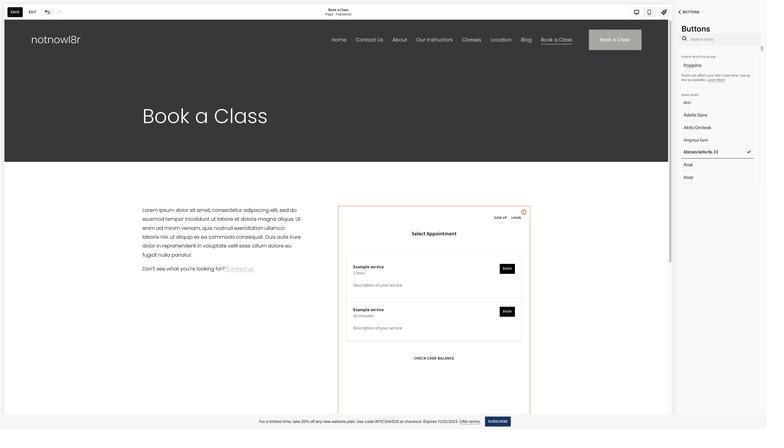 Task type: locate. For each thing, give the bounding box(es) containing it.
0 vertical spatial as
[[747, 73, 751, 78]]

1 fonts from the top
[[682, 55, 692, 58]]

buttons
[[683, 10, 700, 14], [682, 24, 711, 34]]

sans serif
[[682, 94, 699, 97]]

more
[[717, 78, 726, 82]]

0 horizontal spatial a
[[266, 420, 268, 425]]

page
[[325, 12, 334, 16]]

row group
[[676, 46, 760, 430]]

book
[[328, 8, 337, 12]]

buttons inside button
[[683, 10, 700, 14]]

a inside the book a class page · published
[[337, 8, 339, 12]]

fonts can affect your site's load time. use as few as possible.
[[682, 73, 751, 82]]

your
[[707, 73, 714, 78]]

fonts in style guide
[[682, 55, 716, 58]]

at
[[400, 420, 404, 425]]

a
[[337, 8, 339, 12], [266, 420, 268, 425]]

for
[[259, 420, 265, 425]]

checkout.
[[405, 420, 423, 425]]

new
[[323, 420, 331, 425]]

off
[[310, 420, 315, 425]]

fonts for fonts can affect your site's load time. use as few as possible.
[[682, 73, 691, 78]]

0 vertical spatial use
[[740, 73, 746, 78]]

11/22/2023.
[[438, 420, 459, 425]]

website
[[332, 420, 346, 425]]

tab list
[[631, 8, 656, 16]]

use right time. at the top right
[[740, 73, 746, 78]]

published
[[336, 12, 352, 16]]

fonts inside fonts can affect your site's load time. use as few as possible.
[[682, 73, 691, 78]]

0 vertical spatial a
[[337, 8, 339, 12]]

0 horizontal spatial use
[[357, 420, 364, 425]]

plan.
[[347, 420, 356, 425]]

1 vertical spatial fonts
[[682, 73, 691, 78]]

0 vertical spatial fonts
[[682, 55, 692, 58]]

1 horizontal spatial use
[[740, 73, 746, 78]]

a right for
[[266, 420, 268, 425]]

use
[[740, 73, 746, 78], [357, 420, 364, 425]]

in
[[693, 55, 696, 58]]

2 fonts from the top
[[682, 73, 691, 78]]

1 horizontal spatial a
[[337, 8, 339, 12]]

fonts for fonts in style guide
[[682, 55, 692, 58]]

fonts
[[682, 55, 692, 58], [682, 73, 691, 78]]

1 vertical spatial a
[[266, 420, 268, 425]]

code
[[365, 420, 374, 425]]

fonts left in
[[682, 55, 692, 58]]

1 horizontal spatial as
[[747, 73, 751, 78]]

aktiv grotesk image
[[677, 123, 751, 133]]

subscribe
[[489, 420, 508, 424]]

arial image
[[677, 160, 751, 170]]

for a limited time, take 20% off any new website plan. use code w11csave20 at checkout. expires 11/22/2023. offer terms.
[[259, 420, 481, 425]]

as right time. at the top right
[[747, 73, 751, 78]]

0 vertical spatial buttons
[[683, 10, 700, 14]]

use right the plan.
[[357, 420, 364, 425]]

any
[[316, 420, 322, 425]]

save
[[11, 10, 20, 14]]

buttons button
[[673, 6, 706, 18]]

a right book
[[337, 8, 339, 12]]

as right few
[[688, 78, 692, 82]]

exit button
[[26, 7, 39, 17]]

row group containing fonts can affect your site's load time. use as few as possible.
[[676, 46, 760, 430]]

fonts up few
[[682, 73, 691, 78]]

as
[[747, 73, 751, 78], [688, 78, 692, 82]]

offer terms. link
[[460, 420, 481, 425]]

1 vertical spatial as
[[688, 78, 692, 82]]

learn more link
[[708, 78, 726, 82]]

terms.
[[470, 420, 481, 425]]



Task type: describe. For each thing, give the bounding box(es) containing it.
style
[[697, 55, 706, 58]]

·
[[334, 12, 335, 16]]

abel image
[[677, 98, 751, 108]]

a for book
[[337, 8, 339, 12]]

serif
[[691, 94, 699, 97]]

adelle sans image
[[677, 111, 751, 121]]

alegreya sans image
[[677, 136, 751, 146]]

alternate gothic no. 3 d image
[[677, 148, 751, 158]]

a for for
[[266, 420, 268, 425]]

subscribe button
[[485, 417, 511, 427]]

class
[[340, 8, 349, 12]]

save button
[[7, 7, 23, 17]]

time.
[[732, 73, 739, 78]]

1 vertical spatial use
[[357, 420, 364, 425]]

0 horizontal spatial as
[[688, 78, 692, 82]]

learn more
[[708, 78, 726, 82]]

guide
[[707, 55, 716, 58]]

Search fonts text field
[[691, 33, 758, 45]]

1 vertical spatial buttons
[[682, 24, 711, 34]]

w11csave20
[[375, 420, 399, 425]]

exit
[[29, 10, 36, 14]]

learn
[[708, 78, 716, 82]]

take
[[293, 420, 301, 425]]

expires
[[423, 420, 437, 425]]

few
[[682, 78, 687, 82]]

poppins image
[[677, 61, 751, 71]]

book a class page · published
[[325, 8, 352, 16]]

20%
[[301, 420, 309, 425]]

asap image
[[677, 173, 751, 183]]

affect
[[698, 73, 707, 78]]

use inside fonts can affect your site's load time. use as few as possible.
[[740, 73, 746, 78]]

time,
[[283, 420, 292, 425]]

possible.
[[693, 78, 707, 82]]

site's
[[715, 73, 723, 78]]

offer
[[460, 420, 469, 425]]

sans
[[682, 94, 690, 97]]

can
[[691, 73, 697, 78]]

limited
[[269, 420, 282, 425]]

load
[[724, 73, 731, 78]]



Task type: vqa. For each thing, say whether or not it's contained in the screenshot.
Social to the bottom
no



